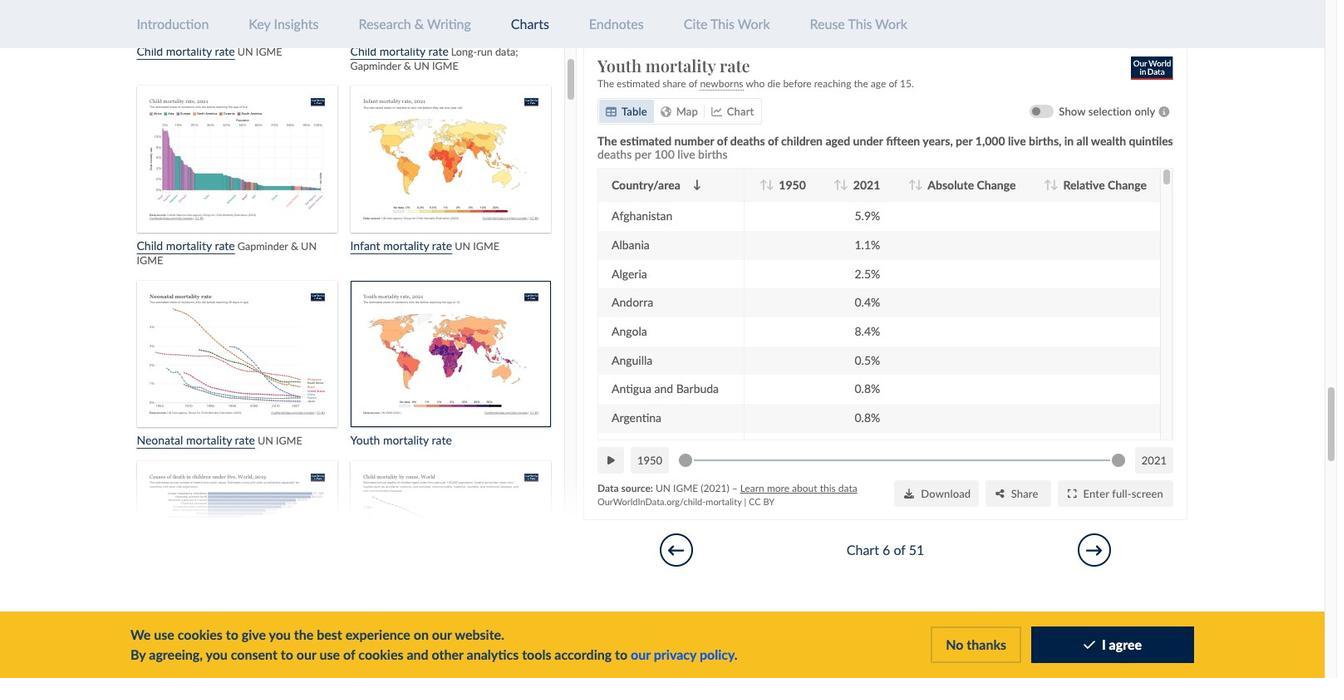 Task type: locate. For each thing, give the bounding box(es) containing it.
data source: un igme (2021) – learn more about this data
[[598, 482, 857, 495]]

2.5%
[[855, 267, 880, 281]]

2 vertical spatial &
[[291, 240, 298, 253]]

you left consent
[[206, 647, 228, 662]]

live right 100
[[678, 148, 695, 162]]

use up agreeing,
[[154, 627, 174, 642]]

1 vertical spatial the
[[598, 134, 617, 148]]

the down table 'image' on the top of page
[[598, 134, 617, 148]]

according
[[555, 647, 612, 662]]

estimated down "table" on the top left
[[620, 134, 672, 148]]

arrow up long image down aged
[[834, 180, 842, 190]]

endnotes up youth
[[589, 16, 644, 32]]

change right relative
[[1108, 178, 1147, 192]]

live right 1,000 at the top of the page
[[1008, 134, 1026, 148]]

0 vertical spatial child mortality rate
[[350, 44, 449, 58]]

the left age
[[854, 77, 868, 90]]

1 horizontal spatial 1950
[[779, 178, 806, 192]]

1 horizontal spatial you
[[269, 627, 291, 642]]

1 vertical spatial use
[[320, 647, 340, 662]]

you right give at bottom left
[[269, 627, 291, 642]]

reuse
[[810, 16, 845, 32]]

0 horizontal spatial &
[[291, 240, 298, 253]]

1950 down "children"
[[779, 178, 806, 192]]

to right consent
[[281, 647, 293, 662]]

1950
[[779, 178, 806, 192], [637, 454, 663, 467]]

100
[[654, 148, 675, 162]]

un inside 'gapminder & un igme'
[[301, 240, 317, 253]]

0 vertical spatial 0.8%
[[855, 382, 880, 396]]

arrow up long image
[[759, 180, 768, 190], [908, 180, 916, 190]]

0 horizontal spatial and
[[407, 647, 429, 662]]

child mortality rate link for long-run data; gapminder & un igme
[[350, 0, 551, 58]]

child mortality rate link for un igme
[[137, 0, 337, 58]]

work
[[738, 16, 770, 32], [875, 16, 908, 32]]

0.8% up 1.3%
[[855, 411, 880, 425]]

child mortality rate link
[[137, 0, 337, 58], [350, 0, 551, 58], [137, 86, 337, 253]]

0 vertical spatial 1950
[[779, 178, 806, 192]]

no thanks
[[946, 637, 1006, 653]]

1 vertical spatial estimated
[[620, 134, 672, 148]]

mortality
[[166, 44, 212, 58], [380, 44, 425, 58], [646, 54, 716, 77], [166, 238, 212, 253], [383, 238, 429, 253], [186, 433, 232, 447], [706, 497, 742, 507]]

endnotes left policy
[[630, 653, 695, 666]]

cookies
[[178, 627, 223, 642], [359, 647, 404, 662]]

un left infant
[[301, 240, 317, 253]]

the for the estimated share of
[[598, 77, 614, 90]]

2 work from the left
[[875, 16, 908, 32]]

0 vertical spatial cookies
[[178, 627, 223, 642]]

1,000
[[976, 134, 1005, 148]]

1 vertical spatial cookies
[[359, 647, 404, 662]]

of
[[689, 77, 698, 90], [889, 77, 898, 90], [717, 134, 728, 148], [768, 134, 778, 148], [894, 542, 906, 558], [343, 647, 355, 662]]

0 horizontal spatial child mortality rate
[[137, 238, 235, 253]]

the inside the 'we use cookies to give you the best experience on our website. by agreeing, you consent to our use of cookies and other analytics tools according to our privacy policy .'
[[294, 627, 314, 642]]

arrow up long image for 2021
[[834, 180, 842, 190]]

this right cite
[[711, 16, 735, 32]]

and
[[654, 382, 673, 396], [407, 647, 429, 662]]

arrow up long image left relative
[[1044, 180, 1052, 190]]

& left writing on the left of the page
[[415, 16, 424, 32]]

our left privacy
[[631, 647, 651, 662]]

research & writing
[[359, 16, 471, 32]]

absolute
[[928, 178, 974, 192]]

albania
[[612, 238, 650, 252]]

agreeing,
[[149, 647, 203, 662]]

0 vertical spatial the
[[598, 77, 614, 90]]

0 vertical spatial gapminder
[[350, 59, 401, 72]]

0 horizontal spatial 1950
[[637, 454, 663, 467]]

1 vertical spatial and
[[407, 647, 429, 662]]

arrow up long image
[[834, 180, 842, 190], [1044, 180, 1052, 190]]

and right antigua
[[654, 382, 673, 396]]

0 horizontal spatial change
[[977, 178, 1016, 192]]

estimated down youth
[[617, 77, 660, 90]]

our right consent
[[297, 647, 316, 662]]

arrow up long image left absolute in the right top of the page
[[908, 180, 916, 190]]

1 horizontal spatial arrow up long image
[[1044, 180, 1052, 190]]

arrow down long image
[[766, 180, 774, 190], [1050, 180, 1058, 190]]

0 horizontal spatial gapminder
[[237, 240, 288, 253]]

2021 up screen
[[1142, 454, 1167, 467]]

relative
[[1063, 178, 1105, 192]]

rate
[[215, 44, 235, 58], [428, 44, 449, 58], [720, 54, 750, 77], [215, 238, 235, 253], [432, 238, 452, 253], [235, 433, 255, 447]]

1 horizontal spatial work
[[875, 16, 908, 32]]

arrow up long image for absolute change
[[908, 180, 916, 190]]

1 change from the left
[[977, 178, 1016, 192]]

1 vertical spatial un igme
[[258, 435, 302, 447]]

deaths
[[730, 134, 765, 148], [598, 148, 632, 162]]

1 vertical spatial gapminder
[[237, 240, 288, 253]]

insights
[[274, 16, 319, 32]]

of inside the 'we use cookies to give you the best experience on our website. by agreeing, you consent to our use of cookies and other analytics tools according to our privacy policy .'
[[343, 647, 355, 662]]

use down best
[[320, 647, 340, 662]]

1 vertical spatial you
[[206, 647, 228, 662]]

reuse this work link
[[810, 16, 908, 32]]

un right infant mortality rate at the left top
[[455, 240, 470, 253]]

2 horizontal spatial our
[[631, 647, 651, 662]]

2 horizontal spatial &
[[415, 16, 424, 32]]

by
[[130, 647, 146, 662]]

0 vertical spatial endnotes
[[589, 16, 644, 32]]

0 horizontal spatial arrow down long image
[[693, 180, 701, 190]]

0 vertical spatial &
[[415, 16, 424, 32]]

of down the experience
[[343, 647, 355, 662]]

1 the from the top
[[598, 77, 614, 90]]

2 the from the top
[[598, 134, 617, 148]]

1 horizontal spatial arrow up long image
[[908, 180, 916, 190]]

key
[[249, 16, 270, 32]]

go to next slide image
[[1087, 542, 1103, 558]]

argentina
[[612, 411, 662, 425]]

arrow up long image for 1950
[[759, 180, 768, 190]]

1 horizontal spatial per
[[956, 134, 973, 148]]

reaching
[[814, 77, 851, 90]]

0 horizontal spatial arrow down long image
[[766, 180, 774, 190]]

1950 down 'armenia'
[[637, 454, 663, 467]]

years,
[[923, 134, 953, 148]]

1 horizontal spatial gapminder
[[350, 59, 401, 72]]

2021 up 5.9% at the top right
[[853, 178, 880, 192]]

0.8% down the 0.5%
[[855, 382, 880, 396]]

our right on
[[432, 627, 452, 642]]

i agree button
[[1031, 627, 1194, 663]]

1 horizontal spatial child mortality rate
[[350, 44, 449, 58]]

country/area
[[612, 178, 680, 192]]

algeria
[[612, 267, 647, 281]]

0 vertical spatial use
[[154, 627, 174, 642]]

un igme for neonatal mortality rate
[[258, 435, 302, 447]]

2 arrow up long image from the left
[[1044, 180, 1052, 190]]

arrow down long image
[[693, 180, 701, 190], [840, 180, 848, 190], [915, 180, 923, 190]]

earth americas image
[[660, 106, 671, 117]]

1 horizontal spatial arrow down long image
[[840, 180, 848, 190]]

selection
[[1089, 105, 1132, 118]]

subscribe button
[[1137, 638, 1218, 665]]

the
[[598, 77, 614, 90], [598, 134, 617, 148]]

0 vertical spatial you
[[269, 627, 291, 642]]

2 arrow down long image from the left
[[1050, 180, 1058, 190]]

1 horizontal spatial 2021
[[1142, 454, 1167, 467]]

all
[[1077, 134, 1088, 148]]

1 horizontal spatial this
[[848, 16, 872, 32]]

deaths down chart
[[730, 134, 765, 148]]

ourworldindata.org/child-mortality | cc by
[[598, 497, 775, 507]]

the inside the estimated number of deaths of children aged under fifteen years, per 1,000 live births, in all wealth quintiles deaths per 100 live births
[[598, 134, 617, 148]]

this right reuse
[[848, 16, 872, 32]]

&
[[415, 16, 424, 32], [404, 59, 411, 72], [291, 240, 298, 253]]

before
[[783, 77, 812, 90]]

screen
[[1132, 487, 1164, 500]]

map
[[676, 105, 698, 118]]

estimated for share
[[617, 77, 660, 90]]

agree
[[1109, 637, 1142, 653]]

2 arrow down long image from the left
[[840, 180, 848, 190]]

the for the estimated number of deaths of children aged under fifteen years, per 1,000 live births, in all wealth quintiles deaths per 100 live births
[[598, 134, 617, 148]]

0 vertical spatial estimated
[[617, 77, 660, 90]]

2 this from the left
[[848, 16, 872, 32]]

1 horizontal spatial change
[[1108, 178, 1147, 192]]

antigua and barbuda
[[612, 382, 719, 396]]

0 vertical spatial and
[[654, 382, 673, 396]]

change
[[977, 178, 1016, 192], [1108, 178, 1147, 192]]

un down research & writing
[[414, 59, 429, 72]]

1 vertical spatial &
[[404, 59, 411, 72]]

work up youth mortality rate link
[[875, 16, 908, 32]]

1 horizontal spatial cookies
[[359, 647, 404, 662]]

& for un
[[291, 240, 298, 253]]

2 horizontal spatial arrow down long image
[[915, 180, 923, 190]]

share
[[663, 77, 686, 90]]

change down 1,000 at the top of the page
[[977, 178, 1016, 192]]

0 horizontal spatial the
[[294, 627, 314, 642]]

share button
[[986, 481, 1051, 507]]

1 horizontal spatial un igme
[[455, 240, 499, 253]]

& left infant
[[291, 240, 298, 253]]

the
[[854, 77, 868, 90], [294, 627, 314, 642]]

51
[[909, 542, 924, 558]]

deaths down table 'image' on the top of page
[[598, 148, 632, 162]]

0 horizontal spatial un igme
[[258, 435, 302, 447]]

antigua
[[612, 382, 651, 396]]

un down key
[[237, 45, 253, 58]]

number
[[674, 134, 714, 148]]

and down on
[[407, 647, 429, 662]]

arrow down long image left absolute in the right top of the page
[[915, 180, 923, 190]]

0 horizontal spatial you
[[206, 647, 228, 662]]

2 change from the left
[[1108, 178, 1147, 192]]

policy
[[700, 647, 735, 662]]

neonatal mortality rate
[[137, 433, 255, 447]]

the left best
[[294, 627, 314, 642]]

to left give at bottom left
[[226, 627, 238, 642]]

infant
[[350, 238, 380, 253]]

this for cite
[[711, 16, 735, 32]]

arrow up long image down chart link at right top
[[759, 180, 768, 190]]

per left 100
[[635, 148, 652, 162]]

other
[[432, 647, 463, 662]]

0 horizontal spatial use
[[154, 627, 174, 642]]

& inside 'gapminder & un igme'
[[291, 240, 298, 253]]

per left 1,000 at the top of the page
[[956, 134, 973, 148]]

un
[[237, 45, 253, 58], [414, 59, 429, 72], [301, 240, 317, 253], [455, 240, 470, 253], [258, 435, 273, 447], [656, 482, 671, 495]]

0 vertical spatial un igme
[[455, 240, 499, 253]]

gapminder inside 'gapminder & un igme'
[[237, 240, 288, 253]]

arrow down long image down births
[[693, 180, 701, 190]]

1 work from the left
[[738, 16, 770, 32]]

the down youth
[[598, 77, 614, 90]]

1 horizontal spatial to
[[281, 647, 293, 662]]

child mortality rate link for gapminder & un igme
[[137, 86, 337, 253]]

2 horizontal spatial to
[[615, 647, 628, 662]]

0 horizontal spatial deaths
[[598, 148, 632, 162]]

this
[[711, 16, 735, 32], [848, 16, 872, 32]]

arrow down long image for relative change
[[1050, 180, 1058, 190]]

work right cite
[[738, 16, 770, 32]]

1 arrow up long image from the left
[[759, 180, 768, 190]]

1 arrow up long image from the left
[[834, 180, 842, 190]]

angola
[[612, 324, 647, 338]]

& for writing
[[415, 16, 424, 32]]

|
[[744, 497, 747, 507]]

–
[[732, 482, 738, 495]]

1 horizontal spatial &
[[404, 59, 411, 72]]

1 horizontal spatial our
[[432, 627, 452, 642]]

arrow down long image down aged
[[840, 180, 848, 190]]

enter full-screen button
[[1058, 481, 1174, 507]]

0 horizontal spatial 2021
[[853, 178, 880, 192]]

estimated inside the estimated number of deaths of children aged under fifteen years, per 1,000 live births, in all wealth quintiles deaths per 100 live births
[[620, 134, 672, 148]]

cookies up agreeing,
[[178, 627, 223, 642]]

of right share
[[689, 77, 698, 90]]

1 arrow down long image from the left
[[766, 180, 774, 190]]

source:
[[621, 482, 653, 495]]

0 horizontal spatial arrow up long image
[[759, 180, 768, 190]]

1 vertical spatial 0.8%
[[855, 411, 880, 425]]

you
[[269, 627, 291, 642], [206, 647, 228, 662]]

0 horizontal spatial work
[[738, 16, 770, 32]]

research
[[359, 16, 411, 32]]

cookies down the experience
[[359, 647, 404, 662]]

0 horizontal spatial cookies
[[178, 627, 223, 642]]

best
[[317, 627, 342, 642]]

this for reuse
[[848, 16, 872, 32]]

download
[[921, 487, 971, 500]]

infant mortality rate link
[[350, 86, 551, 253]]

to right according
[[615, 647, 628, 662]]

0 vertical spatial 2021
[[853, 178, 880, 192]]

0 vertical spatial the
[[854, 77, 868, 90]]

mortality inside 'neonatal mortality rate' link
[[186, 433, 232, 447]]

chart link
[[705, 100, 761, 123]]

1 horizontal spatial arrow down long image
[[1050, 180, 1058, 190]]

2 arrow up long image from the left
[[908, 180, 916, 190]]

go to previous slide image
[[669, 542, 684, 558]]

youth mortality rate
[[598, 54, 750, 77]]

1 vertical spatial the
[[294, 627, 314, 642]]

& down research & writing
[[404, 59, 411, 72]]

0 horizontal spatial this
[[711, 16, 735, 32]]

1 this from the left
[[711, 16, 735, 32]]

check image
[[1084, 639, 1095, 652]]

change for relative change
[[1108, 178, 1147, 192]]

gapminder
[[350, 59, 401, 72], [237, 240, 288, 253]]

0 horizontal spatial arrow up long image
[[834, 180, 842, 190]]

3 arrow down long image from the left
[[915, 180, 923, 190]]

1 vertical spatial child mortality rate
[[137, 238, 235, 253]]

cite
[[684, 16, 708, 32]]



Task type: describe. For each thing, give the bounding box(es) containing it.
expand image
[[1068, 489, 1077, 499]]

cite this work link
[[684, 16, 770, 32]]

share nodes image
[[996, 489, 1005, 499]]

on
[[414, 627, 429, 642]]

1 vertical spatial 1950
[[637, 454, 663, 467]]

ourworldindata.org/child-mortality link
[[598, 497, 742, 507]]

0.5%
[[855, 353, 880, 367]]

un up 'ourworldindata.org/child-mortality' link at the bottom of the page
[[656, 482, 671, 495]]

igme inside 'gapminder & un igme'
[[137, 254, 163, 267]]

5.9%
[[855, 209, 880, 223]]

igme inside child mortality rate un igme
[[256, 45, 282, 58]]

of right 6
[[894, 542, 906, 558]]

data
[[838, 482, 857, 495]]

1 horizontal spatial and
[[654, 382, 673, 396]]

learn
[[740, 482, 764, 495]]

subscribe
[[1162, 644, 1212, 658]]

arrow down long image for 1950
[[766, 180, 774, 190]]

gapminder inside long-run data; gapminder & un igme
[[350, 59, 401, 72]]

long-run data; gapminder & un igme
[[350, 45, 518, 72]]

0 horizontal spatial to
[[226, 627, 238, 642]]

charts
[[511, 16, 549, 32]]

aged
[[826, 134, 850, 148]]

learn more about this data link
[[740, 482, 857, 495]]

this
[[820, 482, 836, 495]]

data
[[598, 482, 619, 495]]

un igme for infant mortality rate
[[455, 240, 499, 253]]

thanks
[[967, 637, 1006, 653]]

writing
[[427, 16, 471, 32]]

cite this work
[[684, 16, 770, 32]]

1 vertical spatial endnotes
[[630, 653, 695, 666]]

key insights
[[249, 16, 319, 32]]

1 horizontal spatial deaths
[[730, 134, 765, 148]]

1.1%
[[855, 238, 880, 252]]

cc by link
[[749, 497, 775, 507]]

barbuda
[[676, 382, 719, 396]]

we use cookies to give you the best experience on our website. by agreeing, you consent to our use of cookies and other analytics tools according to our privacy policy .
[[130, 627, 738, 662]]

of left 15.
[[889, 77, 898, 90]]

give
[[242, 627, 266, 642]]

1 horizontal spatial use
[[320, 647, 340, 662]]

consent
[[231, 647, 278, 662]]

1 horizontal spatial live
[[1008, 134, 1026, 148]]

igme inside long-run data; gapminder & un igme
[[432, 59, 459, 72]]

afghanistan
[[612, 209, 673, 223]]

analytics
[[467, 647, 519, 662]]

0.4%
[[855, 295, 880, 310]]

no
[[946, 637, 964, 653]]

introduction link
[[137, 16, 209, 32]]

un inside long-run data; gapminder & un igme
[[414, 59, 429, 72]]

share
[[1011, 487, 1039, 500]]

chart 6 of 51
[[847, 542, 924, 558]]

work for reuse this work
[[875, 16, 908, 32]]

the estimated number of deaths of children aged under fifteen years, per 1,000 live births, in all wealth quintiles deaths per 100 live births
[[598, 134, 1173, 162]]

0 horizontal spatial our
[[297, 647, 316, 662]]

8.4%
[[855, 324, 880, 338]]

more
[[767, 482, 790, 495]]

anguilla
[[612, 353, 653, 367]]

and inside the 'we use cookies to give you the best experience on our website. by agreeing, you consent to our use of cookies and other analytics tools according to our privacy policy .'
[[407, 647, 429, 662]]

1 vertical spatial 2021
[[1142, 454, 1167, 467]]

show selection only
[[1059, 105, 1156, 118]]

un right neonatal mortality rate
[[258, 435, 273, 447]]

arrow up long image for relative change
[[1044, 180, 1052, 190]]

0 horizontal spatial per
[[635, 148, 652, 162]]

download image
[[904, 489, 914, 499]]

infant mortality rate
[[350, 238, 452, 253]]

1 arrow down long image from the left
[[693, 180, 701, 190]]

1 0.8% from the top
[[855, 382, 880, 396]]

15.
[[900, 77, 914, 90]]

who die before reaching the age of 15.
[[743, 77, 914, 90]]

.
[[735, 647, 738, 662]]

experience
[[345, 627, 410, 642]]

only
[[1135, 105, 1156, 118]]

introduction
[[137, 16, 209, 32]]

neonatal
[[137, 433, 183, 447]]

charts link
[[511, 16, 549, 32]]

of left "children"
[[768, 134, 778, 148]]

we
[[130, 627, 151, 642]]

of right 'number'
[[717, 134, 728, 148]]

play image
[[607, 456, 615, 466]]

show
[[1059, 105, 1086, 118]]

estimated for number
[[620, 134, 672, 148]]

arrow down long image for 2021
[[840, 180, 848, 190]]

youth
[[598, 54, 642, 77]]

reuse this work
[[810, 16, 908, 32]]

envelope open text image
[[1144, 646, 1155, 657]]

website.
[[455, 627, 504, 642]]

un inside child mortality rate un igme
[[237, 45, 253, 58]]

change for absolute change
[[977, 178, 1016, 192]]

our privacy policy link
[[631, 647, 735, 662]]

table link
[[599, 100, 654, 123]]

by
[[763, 497, 775, 507]]

child mortality rate un igme
[[137, 44, 282, 58]]

data;
[[495, 45, 518, 58]]

privacy
[[654, 647, 696, 662]]

the estimated share of
[[598, 77, 700, 90]]

andorra
[[612, 295, 653, 310]]

map link
[[654, 100, 705, 123]]

table image
[[606, 106, 617, 117]]

enter
[[1083, 487, 1109, 500]]

2 0.8% from the top
[[855, 411, 880, 425]]

ourworldindata.org/child-
[[598, 497, 706, 507]]

0 horizontal spatial live
[[678, 148, 695, 162]]

chart
[[727, 105, 754, 118]]

i agree
[[1102, 637, 1142, 653]]

armenia
[[612, 439, 655, 454]]

arrow down long image for absolute change
[[915, 180, 923, 190]]

(2021)
[[701, 482, 729, 495]]

1 horizontal spatial the
[[854, 77, 868, 90]]

chart line image
[[711, 106, 722, 117]]

i
[[1102, 637, 1106, 653]]

mortality inside infant mortality rate link
[[383, 238, 429, 253]]

circle info image
[[1156, 106, 1174, 117]]

gapminder & un igme
[[137, 240, 317, 267]]

download button
[[895, 481, 979, 507]]

enter full-screen
[[1083, 487, 1164, 500]]

die
[[767, 77, 781, 90]]

work for cite this work
[[738, 16, 770, 32]]

tools
[[522, 647, 551, 662]]

6
[[883, 542, 890, 558]]

who
[[746, 77, 765, 90]]

& inside long-run data; gapminder & un igme
[[404, 59, 411, 72]]

children
[[781, 134, 823, 148]]

long-
[[451, 45, 477, 58]]

1.3%
[[855, 439, 880, 454]]

age
[[871, 77, 886, 90]]



Task type: vqa. For each thing, say whether or not it's contained in the screenshot.


